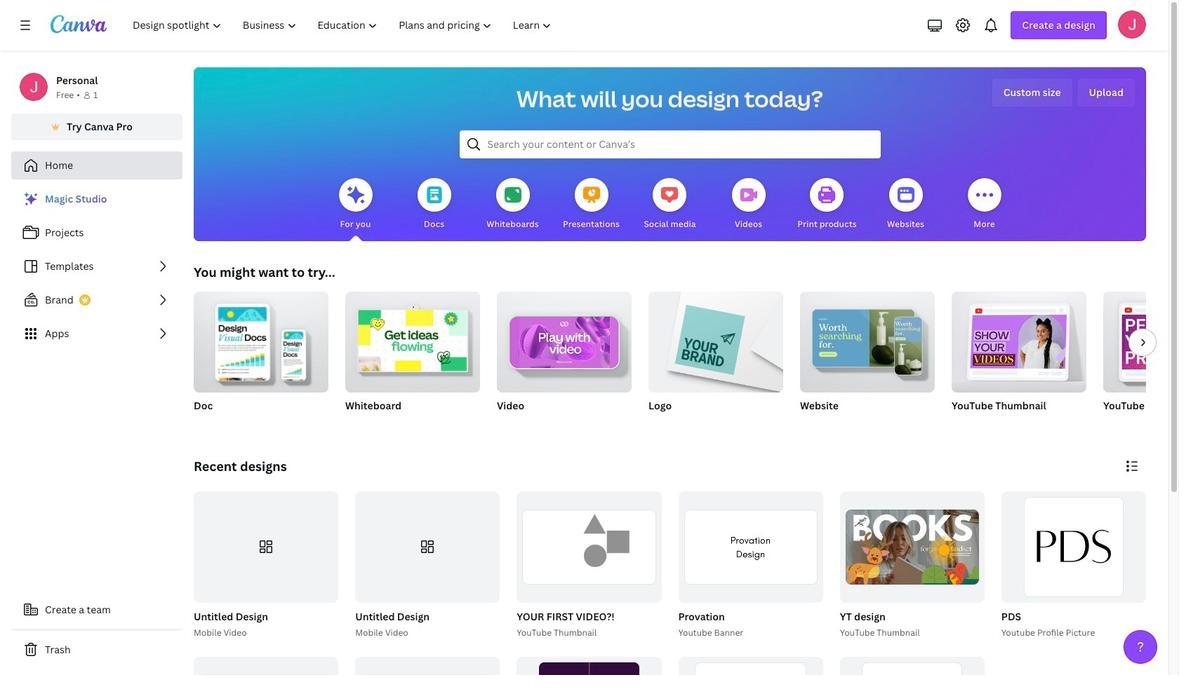 Task type: describe. For each thing, give the bounding box(es) containing it.
Search search field
[[487, 131, 852, 158]]



Task type: vqa. For each thing, say whether or not it's contained in the screenshot.
'list'
yes



Task type: locate. For each thing, give the bounding box(es) containing it.
list
[[11, 185, 182, 348]]

None search field
[[459, 131, 881, 159]]

top level navigation element
[[124, 11, 564, 39]]

group
[[194, 286, 328, 431], [194, 286, 328, 393], [345, 286, 480, 431], [345, 286, 480, 393], [497, 286, 632, 431], [497, 286, 632, 393], [649, 286, 783, 431], [649, 286, 783, 393], [800, 286, 935, 431], [800, 286, 935, 393], [952, 286, 1087, 431], [952, 286, 1087, 393], [1103, 292, 1179, 431], [1103, 292, 1179, 393], [191, 492, 338, 641], [194, 492, 338, 603], [352, 492, 500, 641], [514, 492, 662, 641], [517, 492, 662, 603], [676, 492, 823, 641], [678, 492, 823, 603], [837, 492, 985, 641], [840, 492, 985, 603], [999, 492, 1146, 641], [1001, 492, 1146, 603], [517, 657, 662, 676], [678, 657, 823, 676], [840, 657, 985, 676]]

james peterson image
[[1118, 11, 1146, 39]]



